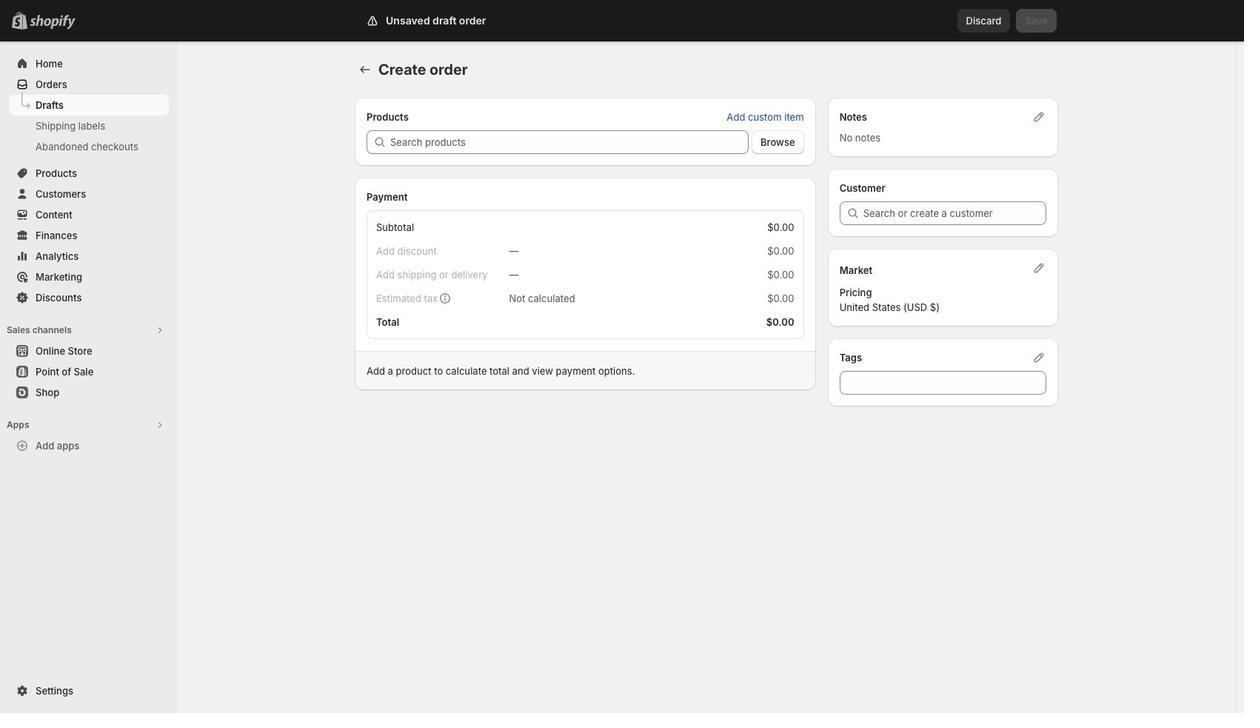 Task type: vqa. For each thing, say whether or not it's contained in the screenshot.
Checkout
no



Task type: locate. For each thing, give the bounding box(es) containing it.
shopify image
[[33, 15, 79, 30]]

None text field
[[840, 371, 1047, 395]]



Task type: describe. For each thing, give the bounding box(es) containing it.
Search or create a customer text field
[[864, 202, 1047, 225]]

Search products text field
[[390, 130, 749, 154]]



